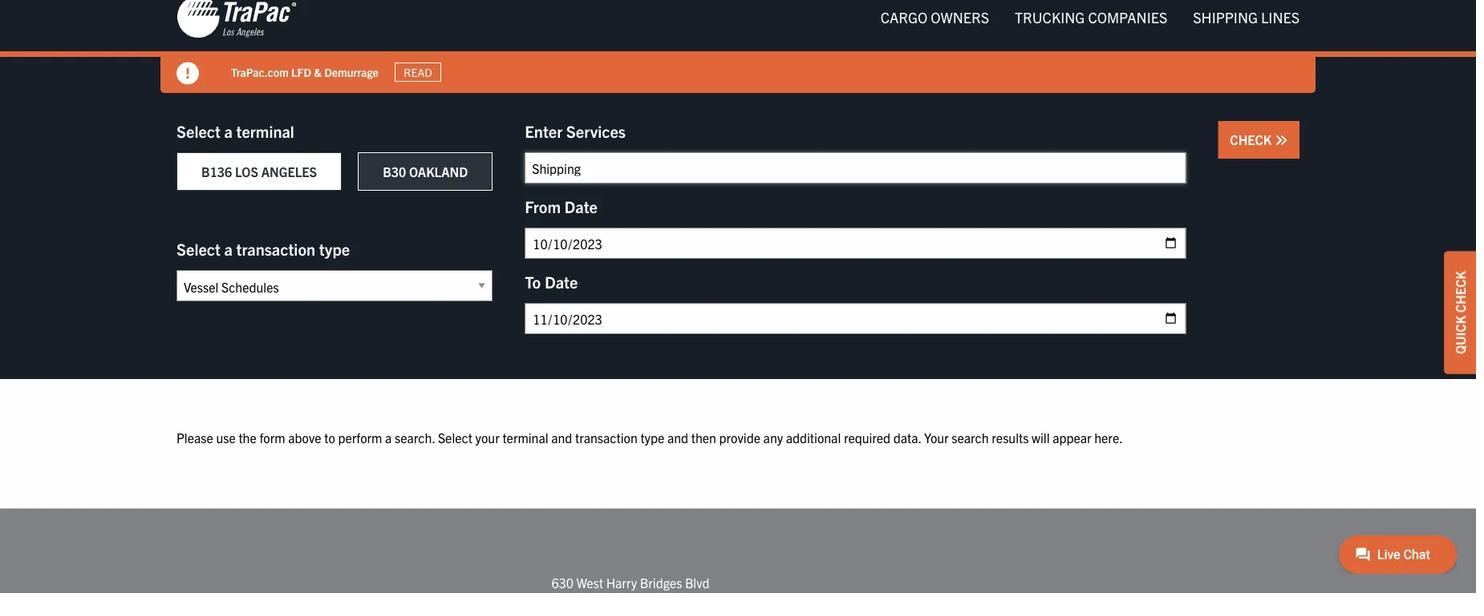 Task type: vqa. For each thing, say whether or not it's contained in the screenshot.
Op
no



Task type: locate. For each thing, give the bounding box(es) containing it.
0 vertical spatial type
[[319, 239, 350, 259]]

0 vertical spatial date
[[565, 197, 598, 217]]

here.
[[1095, 430, 1123, 446]]

check
[[1231, 132, 1275, 148], [1453, 271, 1469, 313]]

630
[[552, 576, 574, 592]]

perform
[[338, 430, 382, 446]]

banner
[[0, 0, 1477, 94]]

1 vertical spatial date
[[545, 272, 578, 292]]

b136 los angeles
[[201, 164, 317, 180]]

cargo
[[881, 8, 928, 26]]

check inside button
[[1231, 132, 1275, 148]]

then
[[692, 430, 717, 446]]

and left then at the left
[[668, 430, 689, 446]]

0 horizontal spatial transaction
[[236, 239, 316, 259]]

1 vertical spatial select
[[177, 239, 221, 259]]

required
[[844, 430, 891, 446]]

0 horizontal spatial and
[[552, 430, 572, 446]]

1 horizontal spatial terminal
[[503, 430, 549, 446]]

b30
[[383, 164, 406, 180]]

date right to
[[545, 272, 578, 292]]

1 vertical spatial terminal
[[503, 430, 549, 446]]

0 horizontal spatial check
[[1231, 132, 1275, 148]]

west
[[577, 576, 604, 592]]

0 vertical spatial check
[[1231, 132, 1275, 148]]

any
[[764, 430, 783, 446]]

a left "search."
[[385, 430, 392, 446]]

blvd
[[685, 576, 710, 592]]

select for select a terminal
[[177, 121, 221, 141]]

1 horizontal spatial transaction
[[575, 430, 638, 446]]

1 vertical spatial solid image
[[1275, 134, 1288, 147]]

date
[[565, 197, 598, 217], [545, 272, 578, 292]]

2 vertical spatial a
[[385, 430, 392, 446]]

bridges
[[640, 576, 682, 592]]

shipping lines
[[1194, 8, 1300, 26]]

angeles
[[261, 164, 317, 180]]

owners
[[931, 8, 990, 26]]

enter services
[[525, 121, 626, 141]]

1 vertical spatial type
[[641, 430, 665, 446]]

from
[[525, 197, 561, 217]]

cargo owners link
[[868, 1, 1002, 33]]

harry
[[607, 576, 637, 592]]

and
[[552, 430, 572, 446], [668, 430, 689, 446]]

menu bar
[[868, 1, 1313, 33]]

menu bar containing cargo owners
[[868, 1, 1313, 33]]

above
[[288, 430, 321, 446]]

terminal right your
[[503, 430, 549, 446]]

select up b136
[[177, 121, 221, 141]]

a up b136
[[224, 121, 233, 141]]

select a transaction type
[[177, 239, 350, 259]]

shipping lines link
[[1181, 1, 1313, 33]]

0 vertical spatial a
[[224, 121, 233, 141]]

transaction
[[236, 239, 316, 259], [575, 430, 638, 446]]

type
[[319, 239, 350, 259], [641, 430, 665, 446]]

0 vertical spatial terminal
[[236, 121, 294, 141]]

a down b136
[[224, 239, 233, 259]]

provide
[[720, 430, 761, 446]]

solid image
[[177, 63, 199, 85], [1275, 134, 1288, 147]]

additional
[[786, 430, 841, 446]]

to
[[324, 430, 335, 446]]

los angeles image
[[177, 0, 297, 40]]

0 vertical spatial select
[[177, 121, 221, 141]]

1 horizontal spatial and
[[668, 430, 689, 446]]

terminal
[[236, 121, 294, 141], [503, 430, 549, 446]]

2 and from the left
[[668, 430, 689, 446]]

lines
[[1262, 8, 1300, 26]]

to
[[525, 272, 541, 292]]

menu bar inside banner
[[868, 1, 1313, 33]]

your
[[925, 430, 949, 446]]

from date
[[525, 197, 598, 217]]

terminal up b136 los angeles
[[236, 121, 294, 141]]

1 vertical spatial check
[[1453, 271, 1469, 313]]

select down b136
[[177, 239, 221, 259]]

1 horizontal spatial solid image
[[1275, 134, 1288, 147]]

select left your
[[438, 430, 473, 446]]

select
[[177, 121, 221, 141], [177, 239, 221, 259], [438, 430, 473, 446]]

date right from
[[565, 197, 598, 217]]

1 horizontal spatial type
[[641, 430, 665, 446]]

1 vertical spatial a
[[224, 239, 233, 259]]

&
[[314, 65, 322, 80]]

use
[[216, 430, 236, 446]]

solid image inside check button
[[1275, 134, 1288, 147]]

a
[[224, 121, 233, 141], [224, 239, 233, 259], [385, 430, 392, 446]]

and right your
[[552, 430, 572, 446]]

your
[[476, 430, 500, 446]]

0 vertical spatial solid image
[[177, 63, 199, 85]]

quick check
[[1453, 271, 1469, 355]]

1 vertical spatial transaction
[[575, 430, 638, 446]]

services
[[566, 121, 626, 141]]

please
[[177, 430, 213, 446]]



Task type: describe. For each thing, give the bounding box(es) containing it.
form
[[260, 430, 285, 446]]

0 horizontal spatial type
[[319, 239, 350, 259]]

results
[[992, 430, 1029, 446]]

To Date date field
[[525, 304, 1187, 335]]

Enter Services text field
[[525, 153, 1187, 184]]

630 west harry bridges blvd
[[552, 576, 710, 592]]

los
[[235, 164, 258, 180]]

oakland
[[409, 164, 468, 180]]

1 and from the left
[[552, 430, 572, 446]]

2 vertical spatial select
[[438, 430, 473, 446]]

trucking companies
[[1015, 8, 1168, 26]]

banner containing cargo owners
[[0, 0, 1477, 94]]

a for terminal
[[224, 121, 233, 141]]

quick check link
[[1445, 251, 1477, 375]]

0 horizontal spatial terminal
[[236, 121, 294, 141]]

From Date date field
[[525, 228, 1187, 260]]

the
[[239, 430, 257, 446]]

read link
[[395, 63, 442, 82]]

appear
[[1053, 430, 1092, 446]]

b30 oakland
[[383, 164, 468, 180]]

0 vertical spatial transaction
[[236, 239, 316, 259]]

read
[[404, 65, 432, 80]]

cargo owners
[[881, 8, 990, 26]]

quick
[[1453, 316, 1469, 355]]

shipping
[[1194, 8, 1258, 26]]

select for select a transaction type
[[177, 239, 221, 259]]

check button
[[1219, 122, 1300, 159]]

630 west harry bridges blvd footer
[[0, 510, 1477, 594]]

select a terminal
[[177, 121, 294, 141]]

will
[[1032, 430, 1050, 446]]

companies
[[1089, 8, 1168, 26]]

a for transaction
[[224, 239, 233, 259]]

search.
[[395, 430, 435, 446]]

trucking companies link
[[1002, 1, 1181, 33]]

b136
[[201, 164, 232, 180]]

date for to date
[[545, 272, 578, 292]]

0 horizontal spatial solid image
[[177, 63, 199, 85]]

trapac.com lfd & demurrage
[[231, 65, 379, 80]]

date for from date
[[565, 197, 598, 217]]

trucking
[[1015, 8, 1085, 26]]

1 horizontal spatial check
[[1453, 271, 1469, 313]]

search
[[952, 430, 989, 446]]

trapac.com
[[231, 65, 289, 80]]

to date
[[525, 272, 578, 292]]

enter
[[525, 121, 563, 141]]

lfd
[[291, 65, 312, 80]]

please use the form above to perform a search. select your terminal and transaction type and then provide any additional required data. your search results will appear here.
[[177, 430, 1123, 446]]

demurrage
[[324, 65, 379, 80]]

data.
[[894, 430, 922, 446]]



